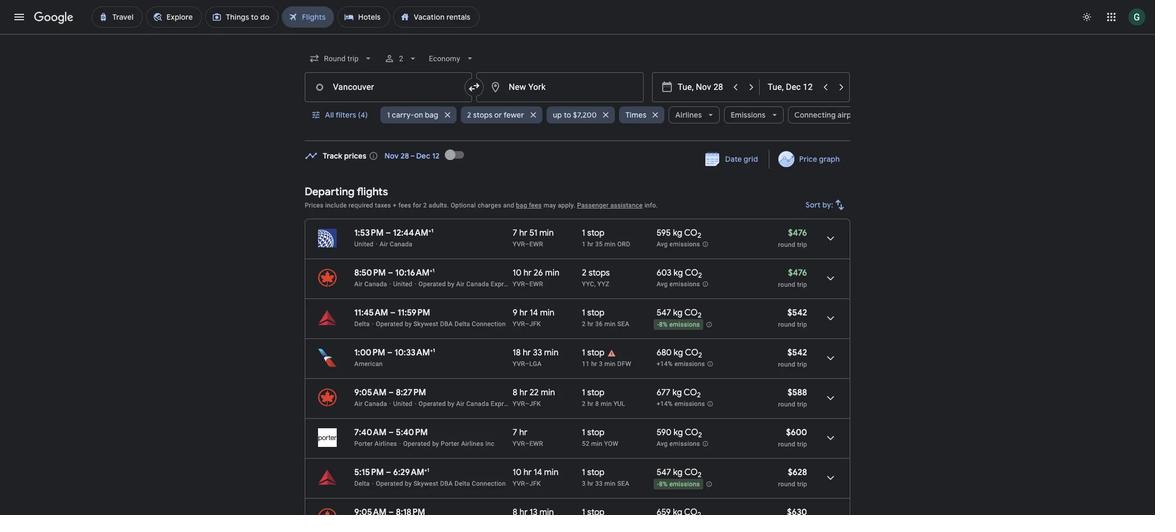 Task type: locate. For each thing, give the bounding box(es) containing it.
$476 round trip up 476 us dollars text field
[[778, 228, 807, 249]]

co for 7 hr 51 min
[[684, 228, 697, 239]]

prices include required taxes + fees for 2 adults. optional charges and bag fees may apply. passenger assistance
[[305, 202, 643, 209]]

operated down 11:45 am – 11:59 pm
[[376, 321, 403, 328]]

flight details. leaves vancouver international airport at 5:15 pm on tuesday, november 28 and arrives at john f. kennedy international airport at 6:29 am on wednesday, november 29. image
[[818, 466, 843, 491]]

min right 52
[[591, 441, 602, 448]]

connection down inc
[[472, 481, 506, 488]]

2 $542 from the top
[[787, 348, 807, 359]]

14 for 9
[[530, 308, 538, 319]]

min right 9
[[540, 308, 554, 319]]

0 vertical spatial jazz
[[520, 281, 534, 288]]

2 departure time: 9:05 am. text field from the top
[[354, 508, 386, 516]]

8:50 pm – 10:16 am + 1
[[354, 267, 435, 279]]

trip for 8 hr 22 min
[[797, 401, 807, 409]]

None field
[[305, 49, 378, 68], [425, 49, 480, 68], [305, 49, 378, 68], [425, 49, 480, 68]]

leaves vancouver international airport at 9:05 am on tuesday, november 28 and arrives at laguardia airport at 8:18 pm on tuesday, november 28. element
[[354, 508, 425, 516]]

emissions for 680
[[674, 361, 705, 368]]

1 ewr from the top
[[529, 241, 543, 248]]

stop inside 1 stop 1 hr 35 min ord
[[587, 228, 605, 239]]

3 stop from the top
[[587, 348, 605, 359]]

1 operated by air canada express - jazz from the top
[[419, 281, 534, 288]]

0 horizontal spatial 33
[[533, 348, 542, 359]]

yvr inside 7 hr 51 min yvr – ewr
[[513, 241, 525, 248]]

2 stops flight. element
[[582, 268, 610, 280]]

operated down the "5:40 pm" on the left bottom
[[403, 441, 430, 448]]

dfw
[[617, 361, 631, 368]]

layover (1 of 1) is a 1 hr 35 min layover at o'hare international airport in chicago. element
[[582, 240, 651, 249]]

0 horizontal spatial 8
[[513, 388, 517, 399]]

7 inside 7 hr yvr – ewr
[[513, 428, 517, 438]]

14
[[530, 308, 538, 319], [534, 468, 542, 478]]

hr inside 7 hr 51 min yvr – ewr
[[519, 228, 527, 239]]

total duration 8 hr 22 min. element
[[513, 388, 582, 400]]

1 vertical spatial operated by air canada express - jazz
[[419, 401, 534, 408]]

8% for 10 hr 14 min
[[659, 481, 668, 489]]

1 jfk from the top
[[529, 321, 541, 328]]

1 $476 from the top
[[788, 228, 807, 239]]

0 vertical spatial stops
[[473, 110, 492, 120]]

flight details. leaves vancouver international airport at 11:45 am on tuesday, november 28 and arrives at john f. kennedy international airport at 11:59 pm on tuesday, november 28. image
[[818, 306, 843, 331]]

1 left the 35
[[582, 241, 586, 248]]

charges
[[478, 202, 501, 209]]

$476 round trip for 603
[[778, 268, 807, 289]]

Departure time: 9:05 AM. text field
[[354, 388, 386, 399], [354, 508, 386, 516]]

2 operated by skywest dba delta connection from the top
[[376, 481, 506, 488]]

– inside 9 hr 14 min yvr – jfk
[[525, 321, 529, 328]]

0 vertical spatial 7
[[513, 228, 517, 239]]

1 vertical spatial avg
[[657, 281, 668, 288]]

1 express from the top
[[491, 281, 514, 288]]

– inside 7 hr yvr – ewr
[[525, 441, 529, 448]]

None text field
[[305, 72, 472, 102]]

avg emissions for 603
[[657, 281, 700, 288]]

0 vertical spatial 8
[[513, 388, 517, 399]]

trip for 18 hr 33 min
[[797, 361, 807, 369]]

1 vertical spatial air canada
[[354, 281, 387, 288]]

5:15 pm
[[354, 468, 384, 478]]

0 horizontal spatial fees
[[398, 202, 411, 209]]

air canada down the 9:05 am
[[354, 401, 387, 408]]

1 stop flight. element down layover (1 of 1) is a 3 hr 33 min layover at seattle-tacoma international airport in seattle. element
[[582, 508, 605, 516]]

0 vertical spatial 3
[[599, 361, 603, 368]]

2 -8% emissions from the top
[[657, 481, 700, 489]]

avg for 603
[[657, 281, 668, 288]]

None search field
[[305, 46, 884, 141]]

co for 8 hr 22 min
[[684, 388, 697, 399]]

11 hr 3 min dfw
[[582, 361, 631, 368]]

2 jazz from the top
[[520, 401, 534, 408]]

departure time: 9:05 am. text field for leaves vancouver international airport at 9:05 am on tuesday, november 28 and arrives at laguardia airport at 8:18 pm on tuesday, november 28. element
[[354, 508, 386, 516]]

airlines
[[675, 110, 702, 120], [375, 441, 397, 448], [461, 441, 484, 448]]

3 for hr
[[599, 361, 603, 368]]

united
[[354, 241, 374, 248], [393, 281, 412, 288], [393, 401, 412, 408]]

4 stop from the top
[[587, 388, 605, 399]]

+14% emissions down 677 kg co 2 on the right of the page
[[657, 401, 705, 408]]

1 vertical spatial 7
[[513, 428, 517, 438]]

ewr inside "10 hr 26 min yvr – ewr"
[[529, 281, 543, 288]]

1 vertical spatial +14% emissions
[[657, 401, 705, 408]]

3 jfk from the top
[[529, 481, 541, 488]]

trip inside $588 round trip
[[797, 401, 807, 409]]

yyz
[[597, 281, 609, 288]]

7 for 7 hr
[[513, 428, 517, 438]]

yvr inside "10 hr 26 min yvr – ewr"
[[513, 281, 525, 288]]

skywest down arrival time: 6:29 am on  wednesday, november 29. text field
[[414, 481, 438, 488]]

express up inc
[[491, 401, 514, 408]]

porter
[[354, 441, 373, 448], [441, 441, 459, 448]]

stops up ,
[[589, 268, 610, 279]]

2 vertical spatial jfk
[[529, 481, 541, 488]]

jazz for 22
[[520, 401, 534, 408]]

$542 round trip for 547
[[778, 308, 807, 329]]

+ down operated by porter airlines inc
[[424, 467, 427, 474]]

2 1 stop flight. element from the top
[[582, 308, 605, 320]]

1 connection from the top
[[472, 321, 506, 328]]

3 for stop
[[582, 481, 586, 488]]

flight details. leaves vancouver international airport at 7:40 am on tuesday, november 28 and arrives at newark liberty international airport at 5:40 pm on tuesday, november 28. image
[[818, 426, 843, 451]]

co right 590
[[685, 428, 698, 438]]

1 horizontal spatial stops
[[589, 268, 610, 279]]

min right "36"
[[604, 321, 616, 328]]

0 vertical spatial operated by skywest dba delta connection
[[376, 321, 506, 328]]

0 vertical spatial 10
[[513, 268, 522, 279]]

all filters (4) button
[[305, 102, 376, 128]]

2
[[399, 54, 403, 63], [467, 110, 471, 120], [423, 202, 427, 209], [697, 231, 701, 240], [582, 268, 587, 279], [698, 271, 702, 280], [698, 311, 702, 320], [582, 321, 586, 328], [698, 351, 702, 360], [697, 391, 701, 400], [582, 401, 586, 408], [698, 431, 702, 440], [698, 471, 702, 480]]

0 vertical spatial ewr
[[529, 241, 543, 248]]

trip down $600
[[797, 441, 807, 449]]

air
[[380, 241, 388, 248], [354, 281, 363, 288], [456, 281, 465, 288], [354, 401, 363, 408], [456, 401, 465, 408]]

0 horizontal spatial airlines
[[375, 441, 397, 448]]

by for 5:15 pm – 6:29 am + 1
[[405, 481, 412, 488]]

co right the 677
[[684, 388, 697, 399]]

stop inside 1 stop 52 min yow
[[587, 428, 605, 438]]

4 yvr from the top
[[513, 361, 525, 368]]

$7,200
[[573, 110, 597, 120]]

5 1 stop flight. element from the top
[[582, 428, 605, 440]]

10:16 am
[[395, 268, 430, 279]]

hr inside 7 hr yvr – ewr
[[519, 428, 527, 438]]

+14% emissions down 680 kg co 2 on the bottom right
[[657, 361, 705, 368]]

2 vertical spatial avg emissions
[[657, 441, 700, 448]]

4 1 stop flight. element from the top
[[582, 388, 605, 400]]

2 skywest from the top
[[414, 481, 438, 488]]

trip for 10 hr 14 min
[[797, 481, 807, 489]]

8% right layover (1 of 1) is a 3 hr 33 min layover at seattle-tacoma international airport in seattle. element
[[659, 481, 668, 489]]

+ inside 1:53 pm – 12:44 am + 1
[[428, 227, 431, 234]]

1 down 52
[[582, 468, 585, 478]]

1 $542 round trip from the top
[[778, 308, 807, 329]]

–
[[386, 228, 391, 239], [525, 241, 529, 248], [388, 268, 393, 279], [525, 281, 529, 288], [390, 308, 395, 319], [525, 321, 529, 328], [387, 348, 393, 359], [525, 361, 529, 368], [388, 388, 394, 399], [525, 401, 529, 408], [389, 428, 394, 438], [525, 441, 529, 448], [386, 468, 391, 478], [525, 481, 529, 488]]

2 vertical spatial air canada
[[354, 401, 387, 408]]

1 stop 2 hr 8 min yul
[[582, 388, 625, 408]]

sea inside '1 stop 2 hr 36 min sea'
[[617, 321, 629, 328]]

3 down 1 stop
[[599, 361, 603, 368]]

united down 8:27 pm on the left
[[393, 401, 412, 408]]

trip down $542 text field
[[797, 361, 807, 369]]

7 round from the top
[[778, 481, 795, 489]]

united down the 8:50 pm – 10:16 am + 1
[[393, 281, 412, 288]]

0 vertical spatial dba
[[440, 321, 453, 328]]

– right 8:50 pm text box
[[388, 268, 393, 279]]

1 yvr from the top
[[513, 241, 525, 248]]

hr left yul at right bottom
[[587, 401, 593, 408]]

4 round from the top
[[778, 361, 795, 369]]

flight details. leaves vancouver international airport at 1:00 pm on tuesday, november 28 and arrives at laguardia airport at 10:33 am on wednesday, november 29. image
[[818, 346, 843, 371]]

2 stop from the top
[[587, 308, 605, 319]]

1
[[387, 110, 390, 120], [431, 227, 433, 234], [582, 228, 585, 239], [582, 241, 586, 248], [432, 267, 435, 274], [582, 308, 585, 319], [433, 347, 435, 354], [582, 348, 585, 359], [582, 388, 585, 399], [582, 428, 585, 438], [427, 467, 429, 474], [582, 468, 585, 478]]

+14% emissions for 680
[[657, 361, 705, 368]]

2 7 from the top
[[513, 428, 517, 438]]

– right 5:15 pm
[[386, 468, 391, 478]]

6 yvr from the top
[[513, 441, 525, 448]]

14 right 9
[[530, 308, 538, 319]]

round for 18 hr 33 min
[[778, 361, 795, 369]]

2 +14% from the top
[[657, 401, 673, 408]]

united for 8:50 pm
[[393, 281, 412, 288]]

stops inside 2 stops yyc , yyz
[[589, 268, 610, 279]]

round for 9 hr 14 min
[[778, 321, 795, 329]]

ewr down total duration 7 hr. element
[[529, 441, 543, 448]]

547 down 590
[[657, 468, 671, 478]]

kg for 10 hr 26 min
[[674, 268, 683, 279]]

min inside 1 stop 2 hr 8 min yul
[[601, 401, 612, 408]]

2 547 kg co 2 from the top
[[657, 468, 702, 480]]

1 stop flight. element
[[582, 228, 605, 240], [582, 308, 605, 320], [582, 348, 605, 360], [582, 388, 605, 400], [582, 428, 605, 440], [582, 468, 605, 480], [582, 508, 605, 516]]

hr
[[519, 228, 527, 239], [587, 241, 593, 248], [524, 268, 532, 279], [520, 308, 528, 319], [587, 321, 593, 328], [523, 348, 531, 359], [591, 361, 597, 368], [519, 388, 528, 399], [587, 401, 593, 408], [519, 428, 527, 438], [524, 468, 532, 478], [587, 481, 593, 488]]

+ inside the 8:50 pm – 10:16 am + 1
[[430, 267, 432, 274]]

min inside "10 hr 26 min yvr – ewr"
[[545, 268, 559, 279]]

yvr for 9 hr 14 min
[[513, 321, 525, 328]]

677
[[657, 388, 670, 399]]

None text field
[[476, 72, 644, 102]]

american
[[354, 361, 383, 368]]

co right 680
[[685, 348, 698, 359]]

price graph
[[799, 155, 840, 164]]

round down 542 us dollars text field
[[778, 321, 795, 329]]

yvr for 10 hr 14 min
[[513, 481, 525, 488]]

hr right 9
[[520, 308, 528, 319]]

2 round from the top
[[778, 281, 795, 289]]

ewr for 26
[[529, 281, 543, 288]]

jazz
[[520, 281, 534, 288], [520, 401, 534, 408]]

connection for 9 hr 14 min
[[472, 321, 506, 328]]

1 inside 1 stop 52 min yow
[[582, 428, 585, 438]]

avg
[[657, 241, 668, 248], [657, 281, 668, 288], [657, 441, 668, 448]]

passenger assistance button
[[577, 202, 643, 209]]

jfk for 9
[[529, 321, 541, 328]]

hr inside 10 hr 14 min yvr – jfk
[[524, 468, 532, 478]]

sort
[[806, 200, 821, 210]]

1 up 11
[[582, 348, 585, 359]]

1 7 from the top
[[513, 228, 517, 239]]

layover (1 of 1) is a 2 hr 36 min layover at seattle-tacoma international airport in seattle. element
[[582, 320, 651, 329]]

1 $476 round trip from the top
[[778, 228, 807, 249]]

1 +14% from the top
[[657, 361, 673, 368]]

co for 7 hr
[[685, 428, 698, 438]]

$628
[[788, 468, 807, 478]]

find the best price region
[[305, 142, 850, 177]]

Departure time: 8:50 PM. text field
[[354, 268, 386, 279]]

2 express from the top
[[491, 401, 514, 408]]

1 jazz from the top
[[520, 281, 534, 288]]

$476 round trip up 542 us dollars text field
[[778, 268, 807, 289]]

kg right the 677
[[672, 388, 682, 399]]

1 vertical spatial 3
[[582, 481, 586, 488]]

co
[[684, 228, 697, 239], [685, 268, 698, 279], [684, 308, 698, 319], [685, 348, 698, 359], [684, 388, 697, 399], [685, 428, 698, 438], [684, 468, 698, 478]]

trip inside $600 round trip
[[797, 441, 807, 449]]

2 $476 round trip from the top
[[778, 268, 807, 289]]

co inside 680 kg co 2
[[685, 348, 698, 359]]

operated by air canada express - jazz up inc
[[419, 401, 534, 408]]

0 vertical spatial 8%
[[659, 321, 668, 329]]

2 ewr from the top
[[529, 281, 543, 288]]

emissions button
[[724, 102, 784, 128]]

33 inside "18 hr 33 min yvr – lga"
[[533, 348, 542, 359]]

547 kg co 2 for $628
[[657, 468, 702, 480]]

operated by air canada express - jazz for 10
[[419, 281, 534, 288]]

operated for 11:59 pm
[[376, 321, 403, 328]]

2 547 from the top
[[657, 468, 671, 478]]

1 operated by skywest dba delta connection from the top
[[376, 321, 506, 328]]

hr left "36"
[[587, 321, 593, 328]]

airlines inside popup button
[[675, 110, 702, 120]]

$542 round trip for 680
[[778, 348, 807, 369]]

1 vertical spatial operated by skywest dba delta connection
[[376, 481, 506, 488]]

1 dba from the top
[[440, 321, 453, 328]]

1 vertical spatial 14
[[534, 468, 542, 478]]

3 ewr from the top
[[529, 441, 543, 448]]

Return text field
[[768, 73, 817, 102]]

round inside $588 round trip
[[778, 401, 795, 409]]

min right 51
[[539, 228, 554, 239]]

1 stop from the top
[[587, 228, 605, 239]]

0 vertical spatial express
[[491, 281, 514, 288]]

+14% emissions
[[657, 361, 705, 368], [657, 401, 705, 408]]

canada
[[390, 241, 412, 248], [364, 281, 387, 288], [466, 281, 489, 288], [364, 401, 387, 408], [466, 401, 489, 408]]

2 yvr from the top
[[513, 281, 525, 288]]

– inside 1:53 pm – 12:44 am + 1
[[386, 228, 391, 239]]

8 inside 1 stop 2 hr 8 min yul
[[595, 401, 599, 408]]

1 avg from the top
[[657, 241, 668, 248]]

5 trip from the top
[[797, 401, 807, 409]]

1 1 stop flight. element from the top
[[582, 228, 605, 240]]

leaves vancouver international airport at 1:53 pm on tuesday, november 28 and arrives at newark liberty international airport at 12:44 am on wednesday, november 29. element
[[354, 227, 433, 239]]

hr inside 1 stop 1 hr 35 min ord
[[587, 241, 593, 248]]

2 operated by air canada express - jazz from the top
[[419, 401, 534, 408]]

1 vertical spatial 8
[[595, 401, 599, 408]]

590 kg co 2
[[657, 428, 702, 440]]

co right 595
[[684, 228, 697, 239]]

– inside 8 hr 22 min yvr – jfk
[[525, 401, 529, 408]]

– down 51
[[525, 241, 529, 248]]

hr inside "10 hr 26 min yvr – ewr"
[[524, 268, 532, 279]]

1 vertical spatial departure time: 9:05 am. text field
[[354, 508, 386, 516]]

up to $7,200
[[553, 110, 597, 120]]

air canada down 1:53 pm – 12:44 am + 1
[[380, 241, 412, 248]]

5 round from the top
[[778, 401, 795, 409]]

round inside the $628 round trip
[[778, 481, 795, 489]]

hr inside 8 hr 22 min yvr – jfk
[[519, 388, 528, 399]]

0 vertical spatial avg
[[657, 241, 668, 248]]

Arrival time: 5:40 PM. text field
[[396, 428, 428, 438]]

5 stop from the top
[[587, 428, 605, 438]]

0 vertical spatial connection
[[472, 321, 506, 328]]

1 inside '1 stop 2 hr 36 min sea'
[[582, 308, 585, 319]]

2 vertical spatial united
[[393, 401, 412, 408]]

yvr down total duration 8 hr 22 min. element
[[513, 401, 525, 408]]

round inside $600 round trip
[[778, 441, 795, 449]]

leaves vancouver international airport at 8:50 pm on tuesday, november 28 and arrives at newark liberty international airport at 10:16 am on wednesday, november 29. element
[[354, 267, 435, 279]]

2 8% from the top
[[659, 481, 668, 489]]

fees left may
[[529, 202, 542, 209]]

0 vertical spatial +14%
[[657, 361, 673, 368]]

1 left carry-
[[387, 110, 390, 120]]

3 inside the 1 stop 3 hr 33 min sea
[[582, 481, 586, 488]]

trip down 476 us dollars text field
[[797, 281, 807, 289]]

1 vertical spatial jfk
[[529, 401, 541, 408]]

avg down 603
[[657, 281, 668, 288]]

2 inside 1 stop 2 hr 8 min yul
[[582, 401, 586, 408]]

kg inside 595 kg co 2
[[673, 228, 682, 239]]

1 vertical spatial sea
[[617, 481, 629, 488]]

hr inside "18 hr 33 min yvr – lga"
[[523, 348, 531, 359]]

co inside 603 kg co 2
[[685, 268, 698, 279]]

min
[[539, 228, 554, 239], [604, 241, 616, 248], [545, 268, 559, 279], [540, 308, 554, 319], [604, 321, 616, 328], [544, 348, 558, 359], [604, 361, 616, 368], [541, 388, 555, 399], [601, 401, 612, 408], [591, 441, 602, 448], [544, 468, 558, 478], [604, 481, 616, 488]]

677 kg co 2
[[657, 388, 701, 400]]

ewr inside 7 hr yvr – ewr
[[529, 441, 543, 448]]

1 right the 10:33 am
[[433, 347, 435, 354]]

1 horizontal spatial 8
[[595, 401, 599, 408]]

7 down 8 hr 22 min yvr – jfk
[[513, 428, 517, 438]]

co for 10 hr 14 min
[[684, 468, 698, 478]]

skywest for 6:29 am
[[414, 481, 438, 488]]

1 vertical spatial united
[[393, 281, 412, 288]]

trip for 9 hr 14 min
[[797, 321, 807, 329]]

14 for 10
[[534, 468, 542, 478]]

0 vertical spatial operated by air canada express - jazz
[[419, 281, 534, 288]]

547 for 9 hr 14 min
[[657, 308, 671, 319]]

Arrival time: 12:44 AM on  Wednesday, November 29. text field
[[393, 227, 433, 239]]

2 vertical spatial ewr
[[529, 441, 543, 448]]

2 trip from the top
[[797, 281, 807, 289]]

2 avg emissions from the top
[[657, 281, 700, 288]]

+ down arrival time: 12:44 am on  wednesday, november 29. text box
[[430, 267, 432, 274]]

jfk down 22
[[529, 401, 541, 408]]

3 avg from the top
[[657, 441, 668, 448]]

co down 603 kg co 2
[[684, 308, 698, 319]]

yow
[[604, 441, 618, 448]]

stop inside '1 stop 2 hr 36 min sea'
[[587, 308, 605, 319]]

jazz down 22
[[520, 401, 534, 408]]

6 trip from the top
[[797, 441, 807, 449]]

1 vertical spatial 547
[[657, 468, 671, 478]]

1 vertical spatial 8%
[[659, 481, 668, 489]]

1 horizontal spatial fees
[[529, 202, 542, 209]]

1 horizontal spatial porter
[[441, 441, 459, 448]]

18 hr 33 min yvr – lga
[[513, 348, 558, 368]]

1 547 from the top
[[657, 308, 671, 319]]

layover (1 of 1) is a 11 hr 3 min overnight layover at dallas/fort worth international airport in dallas. element
[[582, 360, 651, 369]]

4 trip from the top
[[797, 361, 807, 369]]

1 avg emissions from the top
[[657, 241, 700, 248]]

air canada for 9:05 am
[[354, 401, 387, 408]]

542 US dollars text field
[[787, 308, 807, 319]]

1 horizontal spatial 33
[[595, 481, 603, 488]]

10 inside "10 hr 26 min yvr – ewr"
[[513, 268, 522, 279]]

1 vertical spatial $476 round trip
[[778, 268, 807, 289]]

2 +14% emissions from the top
[[657, 401, 705, 408]]

avg down 590
[[657, 441, 668, 448]]

2 dba from the top
[[440, 481, 453, 488]]

min right 26
[[545, 268, 559, 279]]

$542 round trip up the $588
[[778, 348, 807, 369]]

8 left 22
[[513, 388, 517, 399]]

10 inside 10 hr 14 min yvr – jfk
[[513, 468, 522, 478]]

for
[[413, 202, 421, 209]]

yvr inside 8 hr 22 min yvr – jfk
[[513, 401, 525, 408]]

kg inside 680 kg co 2
[[674, 348, 683, 359]]

operated by skywest dba delta connection down 11:59 pm
[[376, 321, 506, 328]]

1 547 kg co 2 from the top
[[657, 308, 702, 320]]

loading results progress bar
[[0, 34, 1155, 36]]

bag inside departing flights main content
[[516, 202, 527, 209]]

yvr inside "18 hr 33 min yvr – lga"
[[513, 361, 525, 368]]

min inside 7 hr 51 min yvr – ewr
[[539, 228, 554, 239]]

+ inside the 1:00 pm – 10:33 am + 1
[[430, 347, 433, 354]]

departure time: 9:05 am. text field containing 9:05 am
[[354, 388, 386, 399]]

5 yvr from the top
[[513, 401, 525, 408]]

1 stop flight. element down 52
[[582, 468, 605, 480]]

assistance
[[610, 202, 643, 209]]

avg emissions down 590 kg co 2
[[657, 441, 700, 448]]

1 vertical spatial dba
[[440, 481, 453, 488]]

Arrival time: 10:16 AM on  Wednesday, November 29. text field
[[395, 267, 435, 279]]

2 stops or fewer
[[467, 110, 524, 120]]

+14% for 677
[[657, 401, 673, 408]]

6 stop from the top
[[587, 468, 605, 478]]

6 1 stop flight. element from the top
[[582, 468, 605, 480]]

stops inside popup button
[[473, 110, 492, 120]]

stop up "36"
[[587, 308, 605, 319]]

2 vertical spatial avg
[[657, 441, 668, 448]]

grid
[[744, 155, 758, 164]]

none search field containing all filters (4)
[[305, 46, 884, 141]]

1 vertical spatial $476
[[788, 268, 807, 279]]

0 vertical spatial 33
[[533, 348, 542, 359]]

stops left or
[[473, 110, 492, 120]]

operated by air canada express - jazz
[[419, 281, 534, 288], [419, 401, 534, 408]]

min inside layover (1 of 1) is a 11 hr 3 min overnight layover at dallas/fort worth international airport in dallas. element
[[604, 361, 616, 368]]

adults.
[[429, 202, 449, 209]]

– up the porter airlines
[[389, 428, 394, 438]]

1 horizontal spatial 3
[[599, 361, 603, 368]]

dba for 5:15 pm – 6:29 am + 1
[[440, 481, 453, 488]]

trip down $476 text box
[[797, 241, 807, 249]]

+
[[393, 202, 397, 209], [428, 227, 431, 234], [430, 267, 432, 274], [430, 347, 433, 354], [424, 467, 427, 474]]

1 vertical spatial ewr
[[529, 281, 543, 288]]

jfk inside 9 hr 14 min yvr – jfk
[[529, 321, 541, 328]]

avg emissions down 595 kg co 2
[[657, 241, 700, 248]]

10 for 10 hr 14 min
[[513, 468, 522, 478]]

8 inside 8 hr 22 min yvr – jfk
[[513, 388, 517, 399]]

departure time: 9:05 am. text field for the leaves vancouver international airport at 9:05 am on tuesday, november 28 and arrives at john f. kennedy international airport at 8:27 pm on tuesday, november 28. element
[[354, 388, 386, 399]]

0 horizontal spatial porter
[[354, 441, 373, 448]]

ewr inside 7 hr 51 min yvr – ewr
[[529, 241, 543, 248]]

1 departure time: 9:05 am. text field from the top
[[354, 388, 386, 399]]

express
[[491, 281, 514, 288], [491, 401, 514, 408]]

2 connection from the top
[[472, 481, 506, 488]]

8% up 680
[[659, 321, 668, 329]]

1 skywest from the top
[[414, 321, 438, 328]]

total duration 8 hr 13 min. element
[[513, 508, 582, 516]]

1 sea from the top
[[617, 321, 629, 328]]

0 vertical spatial -8% emissions
[[657, 321, 700, 329]]

1 8% from the top
[[659, 321, 668, 329]]

2 sea from the top
[[617, 481, 629, 488]]

track prices
[[323, 151, 366, 161]]

co right 603
[[685, 268, 698, 279]]

air canada for 8:50 pm
[[354, 281, 387, 288]]

yvr
[[513, 241, 525, 248], [513, 281, 525, 288], [513, 321, 525, 328], [513, 361, 525, 368], [513, 401, 525, 408], [513, 441, 525, 448], [513, 481, 525, 488]]

trip down $628 text box
[[797, 481, 807, 489]]

1 vertical spatial 33
[[595, 481, 603, 488]]

jfk inside 8 hr 22 min yvr – jfk
[[529, 401, 541, 408]]

 image
[[389, 401, 391, 408]]

9 hr 14 min yvr – jfk
[[513, 308, 554, 328]]

1 +14% emissions from the top
[[657, 361, 705, 368]]

stop
[[587, 228, 605, 239], [587, 308, 605, 319], [587, 348, 605, 359], [587, 388, 605, 399], [587, 428, 605, 438], [587, 468, 605, 478]]

1 vertical spatial avg emissions
[[657, 281, 700, 288]]

1 inside 1:53 pm – 12:44 am + 1
[[431, 227, 433, 234]]

jfk inside 10 hr 14 min yvr – jfk
[[529, 481, 541, 488]]

0 vertical spatial $476
[[788, 228, 807, 239]]

stops for yyc
[[589, 268, 610, 279]]

kg right 603
[[674, 268, 683, 279]]

Departure time: 1:00 PM. text field
[[354, 348, 385, 359]]

0 vertical spatial 547 kg co 2
[[657, 308, 702, 320]]

33
[[533, 348, 542, 359], [595, 481, 603, 488]]

0 vertical spatial 14
[[530, 308, 538, 319]]

2 button
[[380, 46, 423, 71]]

kg inside 603 kg co 2
[[674, 268, 683, 279]]

min inside "18 hr 33 min yvr – lga"
[[544, 348, 558, 359]]

bag right on
[[425, 110, 438, 120]]

min inside 1 stop 1 hr 35 min ord
[[604, 241, 616, 248]]

Arrival time: 11:59 PM. text field
[[398, 308, 430, 319]]

0 horizontal spatial 3
[[582, 481, 586, 488]]

kg down 603 kg co 2
[[673, 308, 683, 319]]

– right 1:53 pm on the left top
[[386, 228, 391, 239]]

1 vertical spatial express
[[491, 401, 514, 408]]

2 inside 677 kg co 2
[[697, 391, 701, 400]]

jfk for 8
[[529, 401, 541, 408]]

min right '18'
[[544, 348, 558, 359]]

33 up lga
[[533, 348, 542, 359]]

stop inside the 1 stop 3 hr 33 min sea
[[587, 468, 605, 478]]

round down $542 text field
[[778, 361, 795, 369]]

graph
[[819, 155, 840, 164]]

0 vertical spatial skywest
[[414, 321, 438, 328]]

1 horizontal spatial bag
[[516, 202, 527, 209]]

0 vertical spatial $476 round trip
[[778, 228, 807, 249]]

yvr inside 10 hr 14 min yvr – jfk
[[513, 481, 525, 488]]

1 $542 from the top
[[787, 308, 807, 319]]

emissions for 590
[[669, 441, 700, 448]]

by for 11:45 am – 11:59 pm
[[405, 321, 412, 328]]

fees
[[398, 202, 411, 209], [529, 202, 542, 209]]

7 trip from the top
[[797, 481, 807, 489]]

6 round from the top
[[778, 441, 795, 449]]

7 1 stop flight. element from the top
[[582, 508, 605, 516]]

0 vertical spatial departure time: 9:05 am. text field
[[354, 388, 386, 399]]

1 vertical spatial stops
[[589, 268, 610, 279]]

1 stop flight. element up "36"
[[582, 308, 605, 320]]

min inside 9 hr 14 min yvr – jfk
[[540, 308, 554, 319]]

8%
[[659, 321, 668, 329], [659, 481, 668, 489]]

kg for 18 hr 33 min
[[674, 348, 683, 359]]

co inside 595 kg co 2
[[684, 228, 697, 239]]

1 vertical spatial -8% emissions
[[657, 481, 700, 489]]

3 round from the top
[[778, 321, 795, 329]]

1 trip from the top
[[797, 241, 807, 249]]

2 horizontal spatial airlines
[[675, 110, 702, 120]]

3 avg emissions from the top
[[657, 441, 700, 448]]

round down 476 us dollars text field
[[778, 281, 795, 289]]

1 vertical spatial $542
[[787, 348, 807, 359]]

kg right 595
[[673, 228, 682, 239]]

$542 left flight details. leaves vancouver international airport at 11:45 am on tuesday, november 28 and arrives at john f. kennedy international airport at 11:59 pm on tuesday, november 28. image
[[787, 308, 807, 319]]

2 inside 680 kg co 2
[[698, 351, 702, 360]]

603
[[657, 268, 672, 279]]

kg right 590
[[674, 428, 683, 438]]

– inside the 8:50 pm – 10:16 am + 1
[[388, 268, 393, 279]]

476 US dollars text field
[[788, 268, 807, 279]]

1 inside 1 stop 2 hr 8 min yul
[[582, 388, 585, 399]]

1 inside popup button
[[387, 110, 390, 120]]

0 vertical spatial $542 round trip
[[778, 308, 807, 329]]

(4)
[[358, 110, 368, 120]]

avg emissions down 603 kg co 2
[[657, 281, 700, 288]]

1 vertical spatial 547 kg co 2
[[657, 468, 702, 480]]

departure time: 9:05 am. text field down departure time: 5:15 pm. text field
[[354, 508, 386, 516]]

min right the 35
[[604, 241, 616, 248]]

$542 left flight details. leaves vancouver international airport at 1:00 pm on tuesday, november 28 and arrives at laguardia airport at 10:33 am on wednesday, november 29. image at the bottom of page
[[787, 348, 807, 359]]

547 down 603
[[657, 308, 671, 319]]

yvr down '18'
[[513, 361, 525, 368]]

600 US dollars text field
[[786, 428, 807, 438]]

dba for 11:45 am – 11:59 pm
[[440, 321, 453, 328]]

0 vertical spatial $542
[[787, 308, 807, 319]]

prices
[[305, 202, 323, 209]]

stop for 1 stop 1 hr 35 min ord
[[587, 228, 605, 239]]

jazz for 26
[[520, 281, 534, 288]]

+ down "adults."
[[428, 227, 431, 234]]

or
[[494, 110, 502, 120]]

$600
[[786, 428, 807, 438]]

1 vertical spatial bag
[[516, 202, 527, 209]]

0 horizontal spatial stops
[[473, 110, 492, 120]]

operated by skywest dba delta connection
[[376, 321, 506, 328], [376, 481, 506, 488]]

2 fees from the left
[[529, 202, 542, 209]]

9
[[513, 308, 517, 319]]

on
[[414, 110, 423, 120]]

operated by porter airlines inc
[[403, 441, 494, 448]]

1 vertical spatial connection
[[472, 481, 506, 488]]

stop for 1 stop 2 hr 8 min yul
[[587, 388, 605, 399]]

0 vertical spatial bag
[[425, 110, 438, 120]]

+ for 10:16 am
[[430, 267, 432, 274]]

1 inside the 8:50 pm – 10:16 am + 1
[[432, 267, 435, 274]]

3 trip from the top
[[797, 321, 807, 329]]

Arrival time: 8:27 PM. text field
[[396, 388, 426, 399]]

1 10 from the top
[[513, 268, 522, 279]]

0 vertical spatial 547
[[657, 308, 671, 319]]

5:15 pm – 6:29 am + 1
[[354, 467, 429, 478]]

stop for 1 stop
[[587, 348, 605, 359]]

include
[[325, 202, 347, 209]]

delta
[[354, 321, 370, 328], [455, 321, 470, 328], [354, 481, 370, 488], [455, 481, 470, 488]]

kg inside 590 kg co 2
[[674, 428, 683, 438]]

590
[[657, 428, 672, 438]]

operated by skywest dba delta connection down arrival time: 6:29 am on  wednesday, november 29. text field
[[376, 481, 506, 488]]

1 down 11
[[582, 388, 585, 399]]

14 inside 10 hr 14 min yvr – jfk
[[534, 468, 542, 478]]

bag inside popup button
[[425, 110, 438, 120]]

2 $476 from the top
[[788, 268, 807, 279]]

sea for 10 hr 14 min
[[617, 481, 629, 488]]

1 vertical spatial jazz
[[520, 401, 534, 408]]

1 vertical spatial +14%
[[657, 401, 673, 408]]

1 round from the top
[[778, 241, 795, 249]]

round down $476 text box
[[778, 241, 795, 249]]

 image
[[389, 281, 391, 288]]

sort by: button
[[801, 192, 850, 218]]

stop inside 1 stop 2 hr 8 min yul
[[587, 388, 605, 399]]

2 jfk from the top
[[529, 401, 541, 408]]

0 vertical spatial jfk
[[529, 321, 541, 328]]

Arrival time: 10:33 AM on  Wednesday, November 29. text field
[[395, 347, 435, 359]]

date grid button
[[697, 150, 767, 169]]

sea inside the 1 stop 3 hr 33 min sea
[[617, 481, 629, 488]]

0 vertical spatial +14% emissions
[[657, 361, 705, 368]]

7 inside 7 hr 51 min yvr – ewr
[[513, 228, 517, 239]]

3 yvr from the top
[[513, 321, 525, 328]]

0 vertical spatial avg emissions
[[657, 241, 700, 248]]

0 horizontal spatial bag
[[425, 110, 438, 120]]

0 vertical spatial sea
[[617, 321, 629, 328]]

1 stop flight. element for 7 hr 51 min
[[582, 228, 605, 240]]

ewr
[[529, 241, 543, 248], [529, 281, 543, 288], [529, 441, 543, 448]]

2 avg from the top
[[657, 281, 668, 288]]

2 inside 603 kg co 2
[[698, 271, 702, 280]]

yvr inside 9 hr 14 min yvr – jfk
[[513, 321, 525, 328]]

2 $542 round trip from the top
[[778, 348, 807, 369]]

1 vertical spatial skywest
[[414, 481, 438, 488]]

1 -8% emissions from the top
[[657, 321, 700, 329]]

2 10 from the top
[[513, 468, 522, 478]]

avg emissions
[[657, 241, 700, 248], [657, 281, 700, 288], [657, 441, 700, 448]]

8
[[513, 388, 517, 399], [595, 401, 599, 408]]

476 US dollars text field
[[788, 228, 807, 239]]

603 kg co 2
[[657, 268, 702, 280]]

1 vertical spatial $542 round trip
[[778, 348, 807, 369]]

min right 22
[[541, 388, 555, 399]]

7 yvr from the top
[[513, 481, 525, 488]]

ewr down 51
[[529, 241, 543, 248]]

1 fees from the left
[[398, 202, 411, 209]]

– inside 5:15 pm – 6:29 am + 1
[[386, 468, 391, 478]]

– right 1:00 pm text box at bottom left
[[387, 348, 393, 359]]

1 inside 5:15 pm – 6:29 am + 1
[[427, 467, 429, 474]]

1 vertical spatial 10
[[513, 468, 522, 478]]

1 stop flight. element for 9 hr 14 min
[[582, 308, 605, 320]]

leaves vancouver international airport at 7:40 am on tuesday, november 28 and arrives at newark liberty international airport at 5:40 pm on tuesday, november 28. element
[[354, 428, 428, 438]]

$542 for 547
[[787, 308, 807, 319]]



Task type: describe. For each thing, give the bounding box(es) containing it.
fewer
[[504, 110, 524, 120]]

1 stop
[[582, 348, 605, 359]]

operated down the arrival time: 10:16 am on  wednesday, november 29. text field
[[419, 281, 446, 288]]

min inside 10 hr 14 min yvr – jfk
[[544, 468, 558, 478]]

7 hr 51 min yvr – ewr
[[513, 228, 554, 248]]

6:29 am
[[393, 468, 424, 478]]

10 for 10 hr 26 min
[[513, 268, 522, 279]]

8 hr 22 min yvr – jfk
[[513, 388, 555, 408]]

express for 10 hr 26 min
[[491, 281, 514, 288]]

avg for 595
[[657, 241, 668, 248]]

-8% emissions for $628
[[657, 481, 700, 489]]

– inside the 1:00 pm – 10:33 am + 1
[[387, 348, 393, 359]]

– inside 10 hr 14 min yvr – jfk
[[525, 481, 529, 488]]

+ right taxes
[[393, 202, 397, 209]]

yul
[[614, 401, 625, 408]]

main menu image
[[13, 11, 26, 23]]

all filters (4)
[[325, 110, 368, 120]]

$588
[[788, 388, 807, 399]]

542 US dollars text field
[[787, 348, 807, 359]]

1:53 pm – 12:44 am + 1
[[354, 227, 433, 239]]

- right layover (1 of 1) is a 3 hr 33 min layover at seattle-tacoma international airport in seattle. element
[[657, 481, 659, 489]]

8:27 pm
[[396, 388, 426, 399]]

leaves vancouver international airport at 9:05 am on tuesday, november 28 and arrives at john f. kennedy international airport at 8:27 pm on tuesday, november 28. element
[[354, 388, 426, 399]]

10:33 am
[[395, 348, 430, 359]]

times
[[626, 110, 646, 120]]

departing flights main content
[[305, 142, 850, 516]]

- up 680
[[657, 321, 659, 329]]

min inside 1 stop 52 min yow
[[591, 441, 602, 448]]

547 for 10 hr 14 min
[[657, 468, 671, 478]]

date
[[725, 155, 742, 164]]

leaves vancouver international airport at 11:45 am on tuesday, november 28 and arrives at john f. kennedy international airport at 11:59 pm on tuesday, november 28. element
[[354, 308, 430, 319]]

yyc
[[582, 281, 594, 288]]

avg emissions for 595
[[657, 241, 700, 248]]

date grid
[[725, 155, 758, 164]]

united for 9:05 am
[[393, 401, 412, 408]]

7 for 7 hr 51 min
[[513, 228, 517, 239]]

+14% for 680
[[657, 361, 673, 368]]

passenger
[[577, 202, 609, 209]]

+ for 10:33 am
[[430, 347, 433, 354]]

12:44 am
[[393, 228, 428, 239]]

Departure time: 7:40 AM. text field
[[354, 428, 387, 438]]

total duration 9 hr 14 min. element
[[513, 308, 582, 320]]

sea for 9 hr 14 min
[[617, 321, 629, 328]]

skywest for 11:59 pm
[[414, 321, 438, 328]]

52
[[582, 441, 589, 448]]

Arrival time: 8:18 PM. text field
[[396, 508, 425, 516]]

express for 8 hr 22 min
[[491, 401, 514, 408]]

round for 8 hr 22 min
[[778, 401, 795, 409]]

1 carry-on bag
[[387, 110, 438, 120]]

1 stop flight. element for 8 hr 22 min
[[582, 388, 605, 400]]

departing
[[305, 185, 355, 199]]

lga
[[529, 361, 542, 368]]

to
[[564, 110, 571, 120]]

547 kg co 2 for $542
[[657, 308, 702, 320]]

operated by skywest dba delta connection for 5:15 pm – 6:29 am + 1
[[376, 481, 506, 488]]

connection for 10 hr 14 min
[[472, 481, 506, 488]]

min inside the 1 stop 3 hr 33 min sea
[[604, 481, 616, 488]]

operated for 6:29 am
[[376, 481, 403, 488]]

kg for 9 hr 14 min
[[673, 308, 683, 319]]

operated for 5:40 pm
[[403, 441, 430, 448]]

680
[[657, 348, 672, 359]]

emissions for 595
[[669, 241, 700, 248]]

1 inside the 1 stop 3 hr 33 min sea
[[582, 468, 585, 478]]

co for 10 hr 26 min
[[685, 268, 698, 279]]

avg for 590
[[657, 441, 668, 448]]

1 porter from the left
[[354, 441, 373, 448]]

22
[[530, 388, 539, 399]]

2 inside '1 stop 2 hr 36 min sea'
[[582, 321, 586, 328]]

may
[[543, 202, 556, 209]]

2 stops or fewer button
[[461, 102, 542, 128]]

layover (1 of 1) is a 52 min layover at ottawa macdonald-cartier international airport in ottawa. element
[[582, 440, 651, 449]]

1 stop flight. element for 10 hr 14 min
[[582, 468, 605, 480]]

588 US dollars text field
[[788, 388, 807, 399]]

jfk for 10
[[529, 481, 541, 488]]

36
[[595, 321, 603, 328]]

bag fees button
[[516, 202, 542, 209]]

stops for or
[[473, 110, 492, 120]]

– left arrival time: 8:27 pm. text field
[[388, 388, 394, 399]]

co for 9 hr 14 min
[[684, 308, 698, 319]]

11
[[582, 361, 589, 368]]

8% for 9 hr 14 min
[[659, 321, 668, 329]]

total duration 10 hr 14 min. element
[[513, 468, 582, 480]]

operated by air canada express - jazz for 8
[[419, 401, 534, 408]]

33 inside the 1 stop 3 hr 33 min sea
[[595, 481, 603, 488]]

,
[[594, 281, 596, 288]]

emissions for 677
[[674, 401, 705, 408]]

2 inside 595 kg co 2
[[697, 231, 701, 240]]

9:05 am
[[354, 388, 386, 399]]

hr inside 1 stop 2 hr 8 min yul
[[587, 401, 593, 408]]

yvr for 7 hr 51 min
[[513, 241, 525, 248]]

1 stop flight. element for 7 hr
[[582, 428, 605, 440]]

- down total duration 8 hr 22 min. element
[[516, 401, 518, 408]]

630 US dollars text field
[[787, 508, 807, 516]]

hr inside '1 stop 2 hr 36 min sea'
[[587, 321, 593, 328]]

1 stop 1 hr 35 min ord
[[582, 228, 630, 248]]

$476 round trip for 595
[[778, 228, 807, 249]]

10 hr 26 min yvr – ewr
[[513, 268, 559, 288]]

11:59 pm
[[398, 308, 430, 319]]

change appearance image
[[1074, 4, 1100, 30]]

stop for 1 stop 3 hr 33 min sea
[[587, 468, 605, 478]]

round for 7 hr 51 min
[[778, 241, 795, 249]]

layover (1 of 1) is a 2 hr 8 min layover at montréal-pierre elliott trudeau international airport in montreal. element
[[582, 400, 651, 409]]

trip for 7 hr 51 min
[[797, 241, 807, 249]]

1 inside the 1:00 pm – 10:33 am + 1
[[433, 347, 435, 354]]

9:05 am – 8:27 pm
[[354, 388, 426, 399]]

$476 for 603
[[788, 268, 807, 279]]

Departure text field
[[678, 73, 727, 102]]

– inside "10 hr 26 min yvr – ewr"
[[525, 281, 529, 288]]

– inside "18 hr 33 min yvr – lga"
[[525, 361, 529, 368]]

yvr for 8 hr 22 min
[[513, 401, 525, 408]]

$542 for 680
[[787, 348, 807, 359]]

11:45 am
[[354, 308, 388, 319]]

nov
[[385, 151, 399, 161]]

optional
[[451, 202, 476, 209]]

avg emissions for 590
[[657, 441, 700, 448]]

connecting
[[794, 110, 836, 120]]

$628 round trip
[[778, 468, 807, 489]]

+ for 6:29 am
[[424, 467, 427, 474]]

Departure time: 1:53 PM. text field
[[354, 228, 384, 239]]

yvr for 18 hr 33 min
[[513, 361, 525, 368]]

628 US dollars text field
[[788, 468, 807, 478]]

$476 for 595
[[788, 228, 807, 239]]

1:00 pm
[[354, 348, 385, 359]]

total duration 7 hr. element
[[513, 428, 582, 440]]

total duration 18 hr 33 min. element
[[513, 348, 582, 360]]

0 vertical spatial air canada
[[380, 241, 412, 248]]

flight details. leaves vancouver international airport at 8:50 pm on tuesday, november 28 and arrives at newark liberty international airport at 10:16 am on wednesday, november 29. image
[[818, 266, 843, 291]]

leaves vancouver international airport at 5:15 pm on tuesday, november 28 and arrives at john f. kennedy international airport at 6:29 am on wednesday, november 29. element
[[354, 467, 429, 478]]

hr inside 9 hr 14 min yvr – jfk
[[520, 308, 528, 319]]

1 stop 2 hr 36 min sea
[[582, 308, 629, 328]]

operated down arrival time: 8:27 pm. text field
[[419, 401, 446, 408]]

yvr for 10 hr 26 min
[[513, 281, 525, 288]]

8:50 pm
[[354, 268, 386, 279]]

track
[[323, 151, 342, 161]]

7:40 am – 5:40 pm
[[354, 428, 428, 438]]

trip for 10 hr 26 min
[[797, 281, 807, 289]]

hr inside the 1 stop 3 hr 33 min sea
[[587, 481, 593, 488]]

– left 'arrival time: 11:59 pm.' text box at the left
[[390, 308, 395, 319]]

18
[[513, 348, 521, 359]]

1 horizontal spatial airlines
[[461, 441, 484, 448]]

3 1 stop flight. element from the top
[[582, 348, 605, 360]]

required
[[349, 202, 373, 209]]

carry-
[[392, 110, 414, 120]]

learn more about tracked prices image
[[369, 151, 378, 161]]

hr right 11
[[591, 361, 597, 368]]

51
[[529, 228, 537, 239]]

by for 7:40 am – 5:40 pm
[[432, 441, 439, 448]]

flight details. leaves vancouver international airport at 1:53 pm on tuesday, november 28 and arrives at newark liberty international airport at 12:44 am on wednesday, november 29. image
[[818, 226, 843, 251]]

Departure time: 5:15 PM. text field
[[354, 468, 384, 478]]

sort by:
[[806, 200, 833, 210]]

up to $7,200 button
[[546, 102, 615, 128]]

11:45 am – 11:59 pm
[[354, 308, 430, 319]]

yvr inside 7 hr yvr – ewr
[[513, 441, 525, 448]]

taxes
[[375, 202, 391, 209]]

-8% emissions for $542
[[657, 321, 700, 329]]

2 porter from the left
[[441, 441, 459, 448]]

stop for 1 stop 2 hr 36 min sea
[[587, 308, 605, 319]]

leaves vancouver international airport at 1:00 pm on tuesday, november 28 and arrives at laguardia airport at 10:33 am on wednesday, november 29. element
[[354, 347, 435, 359]]

+14% emissions for 677
[[657, 401, 705, 408]]

2 inside 590 kg co 2
[[698, 431, 702, 440]]

- up 9
[[516, 281, 518, 288]]

swap origin and destination. image
[[468, 81, 481, 94]]

Arrival time: 6:29 AM on  Wednesday, November 29. text field
[[393, 467, 429, 478]]

ewr for 51
[[529, 241, 543, 248]]

2 stops yyc , yyz
[[582, 268, 610, 288]]

all
[[325, 110, 334, 120]]

up
[[553, 110, 562, 120]]

595 kg co 2
[[657, 228, 701, 240]]

7 hr yvr – ewr
[[513, 428, 543, 448]]

and
[[503, 202, 514, 209]]

+ for 12:44 am
[[428, 227, 431, 234]]

by:
[[823, 200, 833, 210]]

layover (1 of 2) is a 1 hr 47 min layover at calgary international airport in calgary. layover (2 of 2) is a 1 hr 51 min layover at toronto pearson international airport in toronto. element
[[582, 280, 651, 289]]

2 inside 2 stops yyc , yyz
[[582, 268, 587, 279]]

inc
[[485, 441, 494, 448]]

round for 7 hr
[[778, 441, 795, 449]]

1:00 pm – 10:33 am + 1
[[354, 347, 435, 359]]

35
[[595, 241, 603, 248]]

28 – dec
[[401, 151, 430, 161]]

departing flights
[[305, 185, 388, 199]]

0 vertical spatial united
[[354, 241, 374, 248]]

trip for 7 hr
[[797, 441, 807, 449]]

1 stop 3 hr 33 min sea
[[582, 468, 629, 488]]

layover (1 of 1) is a 3 hr 33 min layover at seattle-tacoma international airport in seattle. element
[[582, 480, 651, 489]]

co for 18 hr 33 min
[[685, 348, 698, 359]]

airports
[[838, 110, 866, 120]]

total duration 7 hr 51 min. element
[[513, 228, 582, 240]]

prices
[[344, 151, 366, 161]]

emissions for 603
[[669, 281, 700, 288]]

Departure time: 11:45 AM. text field
[[354, 308, 388, 319]]

kg for 8 hr 22 min
[[672, 388, 682, 399]]

filters
[[336, 110, 356, 120]]

$600 round trip
[[778, 428, 807, 449]]

kg for 7 hr
[[674, 428, 683, 438]]

min inside 8 hr 22 min yvr – jfk
[[541, 388, 555, 399]]

– inside 7 hr 51 min yvr – ewr
[[525, 241, 529, 248]]

connecting airports
[[794, 110, 866, 120]]

stop for 1 stop 52 min yow
[[587, 428, 605, 438]]

ord
[[617, 241, 630, 248]]

round for 10 hr 14 min
[[778, 481, 795, 489]]

total duration 10 hr 26 min. element
[[513, 268, 582, 280]]

min inside '1 stop 2 hr 36 min sea'
[[604, 321, 616, 328]]

airlines button
[[669, 102, 720, 128]]

kg for 10 hr 14 min
[[673, 468, 683, 478]]

1 down "passenger"
[[582, 228, 585, 239]]

flight details. leaves vancouver international airport at 9:05 am on tuesday, november 28 and arrives at john f. kennedy international airport at 8:27 pm on tuesday, november 28. image
[[818, 386, 843, 411]]



Task type: vqa. For each thing, say whether or not it's contained in the screenshot.
– inside 5:15 pm – 6:29 am + 1
yes



